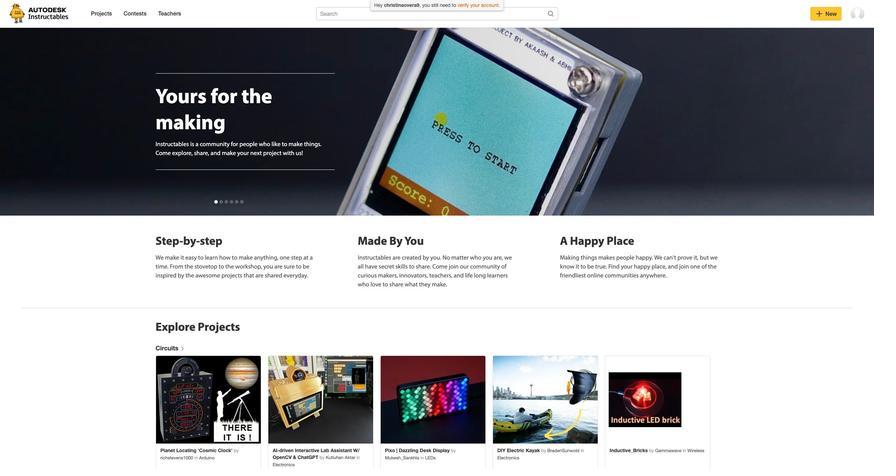 Task type: describe. For each thing, give the bounding box(es) containing it.
pixo | dazzling desk display image
[[381, 357, 485, 444]]

inductive_bricks image
[[605, 357, 710, 444]]

Search search field
[[318, 9, 534, 19]]

diy electric kayak image
[[493, 357, 598, 444]]



Task type: vqa. For each thing, say whether or not it's contained in the screenshot.
the Inductive_Bricks "image"
yes



Task type: locate. For each thing, give the bounding box(es) containing it.
arrow right image
[[179, 345, 186, 350]]

ai-driven interactive lab assistant w/ opencv & chatgpt image
[[268, 357, 373, 444]]

planet locating 'cosmic clock' image
[[156, 357, 261, 444]]



